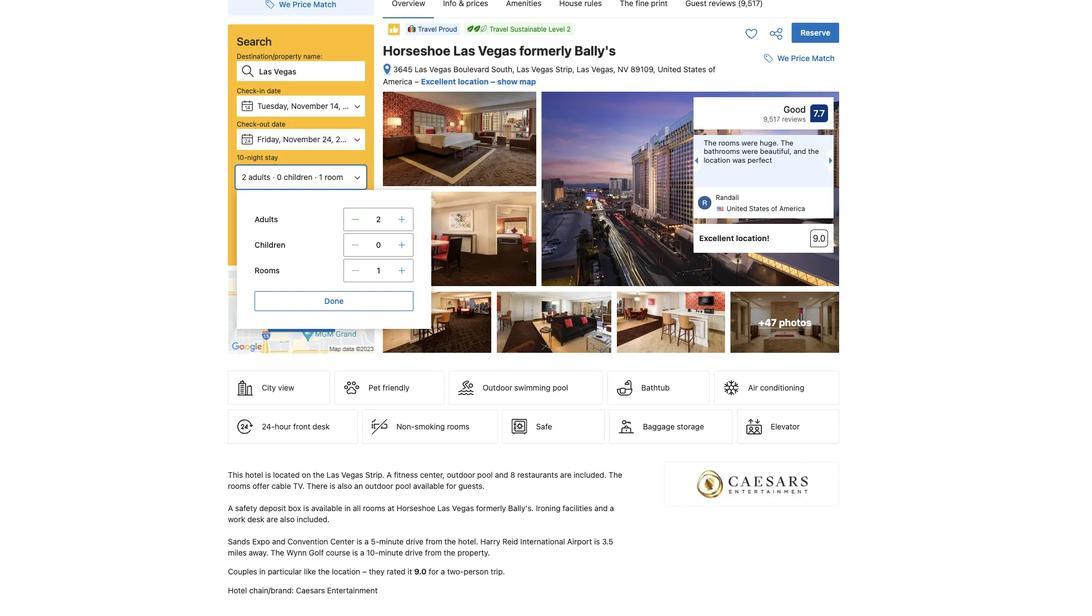 Task type: vqa. For each thing, say whether or not it's contained in the screenshot.
booking
no



Task type: describe. For each thing, give the bounding box(es) containing it.
click to open map view image
[[383, 63, 391, 76]]

children
[[284, 173, 313, 182]]

1 horizontal spatial 9.0
[[813, 233, 826, 244]]

view
[[278, 383, 294, 392]]

homes
[[267, 196, 288, 203]]

1 vertical spatial america
[[779, 205, 805, 213]]

golf
[[309, 548, 324, 558]]

it
[[408, 567, 412, 576]]

1 horizontal spatial a
[[387, 471, 392, 480]]

1 horizontal spatial 0
[[376, 240, 381, 250]]

adults
[[249, 173, 270, 182]]

2023 for friday, november 24, 2023
[[336, 135, 355, 144]]

0 vertical spatial minute
[[379, 537, 404, 546]]

the inside the rooms were huge. the bathrooms were beautiful, and the location was perfect
[[808, 147, 819, 155]]

entire
[[247, 196, 265, 203]]

1 horizontal spatial of
[[771, 205, 778, 213]]

scored 9.0 element
[[810, 230, 828, 247]]

formerly inside this hotel is located on the las vegas strip. a fitness center, outdoor pool and 8 restaurants are included. the rooms offer cable tv. there is also an outdoor pool available for guests. a safety deposit box is available in all rooms at horseshoe las vegas formerly bally's. ironing facilities and a work desk are also included. sands expo and convention center is a 5-minute drive from the hotel. harry reid international airport is 3.5 miles away. the wynn golf course is a 10-minute drive from the property.
[[476, 504, 506, 513]]

rooms inside non-smoking rooms button
[[447, 422, 470, 431]]

0 vertical spatial available
[[413, 482, 444, 491]]

perfect
[[748, 156, 772, 164]]

in for date
[[260, 87, 265, 94]]

november for friday,
[[283, 135, 320, 144]]

2 vertical spatial location
[[332, 567, 360, 576]]

1 vertical spatial 1
[[377, 266, 380, 275]]

swimming
[[515, 383, 551, 392]]

bally's.
[[508, 504, 534, 513]]

air conditioning button
[[714, 371, 839, 405]]

i'm
[[247, 210, 256, 218]]

rooms down this
[[228, 482, 250, 491]]

chain/brand:
[[249, 586, 294, 595]]

apartments
[[296, 196, 332, 203]]

convention
[[288, 537, 328, 546]]

2 adults · 0 children · 1 room button
[[237, 167, 365, 188]]

travel for travel sustainable level 2
[[490, 25, 508, 33]]

and right facilities
[[594, 504, 608, 513]]

24,
[[322, 135, 334, 144]]

baggage storage
[[643, 422, 704, 431]]

Where are you going? field
[[255, 61, 365, 81]]

7.7
[[814, 108, 825, 119]]

this hotel is located on the las vegas strip. a fitness center, outdoor pool and 8 restaurants are included. the rooms offer cable tv. there is also an outdoor pool available for guests. a safety deposit box is available in all rooms at horseshoe las vegas formerly bally's. ironing facilities and a work desk are also included. sands expo and convention center is a 5-minute drive from the hotel. harry reid international airport is 3.5 miles away. the wynn golf course is a 10-minute drive from the property.
[[228, 471, 624, 558]]

airport
[[567, 537, 592, 546]]

reserve button
[[792, 23, 839, 43]]

caesars
[[296, 586, 325, 595]]

excellent location!
[[699, 234, 770, 243]]

10- inside this hotel is located on the las vegas strip. a fitness center, outdoor pool and 8 restaurants are included. the rooms offer cable tv. there is also an outdoor pool available for guests. a safety deposit box is available in all rooms at horseshoe las vegas formerly bally's. ironing facilities and a work desk are also included. sands expo and convention center is a 5-minute drive from the hotel. harry reid international airport is 3.5 miles away. the wynn golf course is a 10-minute drive from the property.
[[367, 548, 379, 558]]

is right "box"
[[303, 504, 309, 513]]

check-in date
[[237, 87, 281, 94]]

travel for travel proud
[[418, 25, 437, 33]]

and right expo
[[272, 537, 285, 546]]

search
[[237, 34, 272, 48]]

all
[[353, 504, 361, 513]]

for inside search section
[[287, 210, 296, 218]]

0 vertical spatial horseshoe
[[383, 43, 451, 58]]

las right 3645
[[415, 65, 427, 74]]

las up there
[[327, 471, 339, 480]]

in for particular
[[259, 567, 266, 576]]

destination/property name:
[[237, 52, 323, 60]]

of inside 3645 las vegas boulevard south, las vegas strip, las vegas, nv 89109, united states of america
[[708, 65, 716, 74]]

nv
[[618, 65, 629, 74]]

level
[[549, 25, 565, 33]]

outdoor
[[483, 383, 512, 392]]

scored 7.7 element
[[810, 105, 828, 122]]

1 vertical spatial from
[[425, 548, 442, 558]]

person
[[464, 567, 489, 576]]

good 9,517 reviews
[[764, 104, 806, 123]]

storage
[[677, 422, 704, 431]]

3645
[[393, 65, 413, 74]]

las up boulevard
[[453, 43, 475, 58]]

2 horizontal spatial 2
[[567, 25, 571, 33]]

this
[[228, 471, 243, 480]]

wynn
[[286, 548, 307, 558]]

cable
[[272, 482, 291, 491]]

location!
[[736, 234, 770, 243]]

huge.
[[760, 138, 779, 147]]

bally's
[[575, 43, 616, 58]]

0 vertical spatial drive
[[406, 537, 424, 546]]

las right strip,
[[577, 65, 589, 74]]

horseshoe inside this hotel is located on the las vegas strip. a fitness center, outdoor pool and 8 restaurants are included. the rooms offer cable tv. there is also an outdoor pool available for guests. a safety deposit box is available in all rooms at horseshoe las vegas formerly bally's. ironing facilities and a work desk are also included. sands expo and convention center is a 5-minute drive from the hotel. harry reid international airport is 3.5 miles away. the wynn golf course is a 10-minute drive from the property.
[[397, 504, 435, 513]]

and inside the rooms were huge. the bathrooms were beautiful, and the location was perfect
[[794, 147, 806, 155]]

2 vertical spatial pool
[[395, 482, 411, 491]]

tv.
[[293, 482, 305, 491]]

24-
[[262, 422, 275, 431]]

a up couples in particular like the location – they rated it 9.0 for a two-person trip.
[[360, 548, 364, 558]]

baggage storage button
[[609, 410, 732, 444]]

price
[[791, 54, 810, 63]]

friendly
[[383, 383, 410, 392]]

reid
[[502, 537, 518, 546]]

two-
[[447, 567, 464, 576]]

offer
[[252, 482, 270, 491]]

work inside this hotel is located on the las vegas strip. a fitness center, outdoor pool and 8 restaurants are included. the rooms offer cable tv. there is also an outdoor pool available for guests. a safety deposit box is available in all rooms at horseshoe las vegas formerly bally's. ironing facilities and a work desk are also included. sands expo and convention center is a 5-minute drive from the hotel. harry reid international airport is 3.5 miles away. the wynn golf course is a 10-minute drive from the property.
[[228, 515, 245, 524]]

travel sustainable level 2
[[490, 25, 571, 33]]

&
[[290, 196, 294, 203]]

date for check-in date
[[267, 87, 281, 94]]

room
[[325, 173, 343, 182]]

they
[[369, 567, 385, 576]]

date for check-out date
[[272, 120, 286, 128]]

there
[[307, 482, 328, 491]]

1 horizontal spatial location
[[458, 77, 489, 86]]

0 horizontal spatial available
[[311, 504, 342, 513]]

next image
[[829, 157, 836, 164]]

0 inside 2 adults · 0 children · 1 room button
[[277, 173, 282, 182]]

check-out date
[[237, 120, 286, 128]]

2 for 2 adults · 0 children · 1 room
[[242, 173, 246, 182]]

0 vertical spatial from
[[426, 537, 442, 546]]

i'm traveling for work
[[247, 210, 313, 218]]

2 for 2
[[376, 215, 381, 224]]

center
[[330, 537, 355, 546]]

1 horizontal spatial united
[[727, 205, 747, 213]]

1 inside button
[[319, 173, 323, 182]]

vegas,
[[591, 65, 616, 74]]

2 vertical spatial for
[[429, 567, 439, 576]]

a up 3.5
[[610, 504, 614, 513]]

traveling
[[258, 210, 285, 218]]

0 horizontal spatial included.
[[297, 515, 330, 524]]

air
[[748, 383, 758, 392]]

1 vertical spatial states
[[749, 205, 769, 213]]

1 horizontal spatial are
[[560, 471, 572, 480]]

deposit
[[259, 504, 286, 513]]

excellent location – show map button
[[421, 77, 536, 86]]

rooms left at
[[363, 504, 385, 513]]

miles
[[228, 548, 247, 558]]

vegas up the map
[[531, 65, 553, 74]]

is right there
[[330, 482, 336, 491]]

is left the 5-
[[357, 537, 362, 546]]

previous image
[[691, 157, 698, 164]]

city view
[[262, 383, 294, 392]]

match
[[812, 54, 835, 63]]

beautiful,
[[760, 147, 792, 155]]

0 horizontal spatial also
[[280, 515, 295, 524]]

1 vertical spatial pool
[[477, 471, 493, 480]]

is left 3.5
[[594, 537, 600, 546]]

map
[[520, 77, 536, 86]]

0 vertical spatial also
[[338, 482, 352, 491]]

night
[[247, 153, 263, 161]]

1 vertical spatial a
[[228, 504, 233, 513]]

out
[[260, 120, 270, 128]]

ironing
[[536, 504, 561, 513]]

+47 photos link
[[731, 292, 839, 353]]

outdoor swimming pool button
[[449, 371, 603, 405]]

1 horizontal spatial formerly
[[519, 43, 572, 58]]

strip.
[[365, 471, 385, 480]]

couples in particular like the location – they rated it 9.0 for a two-person trip.
[[228, 567, 505, 576]]

2 horizontal spatial –
[[491, 77, 495, 86]]

reviews
[[782, 115, 806, 123]]



Task type: locate. For each thing, give the bounding box(es) containing it.
is
[[265, 471, 271, 480], [330, 482, 336, 491], [303, 504, 309, 513], [357, 537, 362, 546], [594, 537, 600, 546], [352, 548, 358, 558]]

24-hour front desk button
[[228, 410, 358, 444]]

0 vertical spatial 2
[[567, 25, 571, 33]]

check-
[[237, 87, 260, 94], [237, 120, 260, 128]]

trip.
[[491, 567, 505, 576]]

1 horizontal spatial america
[[779, 205, 805, 213]]

0 vertical spatial for
[[287, 210, 296, 218]]

1 horizontal spatial also
[[338, 482, 352, 491]]

vegas
[[478, 43, 517, 58], [429, 65, 451, 74], [531, 65, 553, 74], [341, 471, 363, 480], [452, 504, 474, 513]]

bathrooms
[[704, 147, 740, 155]]

0 vertical spatial work
[[298, 210, 313, 218]]

we price match
[[778, 54, 835, 63]]

in down away.
[[259, 567, 266, 576]]

bathtub button
[[607, 371, 710, 405]]

formerly
[[519, 43, 572, 58], [476, 504, 506, 513]]

1 travel from the left
[[490, 25, 508, 33]]

0 vertical spatial united
[[658, 65, 681, 74]]

pool down fitness
[[395, 482, 411, 491]]

states right 89109,
[[683, 65, 706, 74]]

date up tuesday,
[[267, 87, 281, 94]]

0 horizontal spatial a
[[228, 504, 233, 513]]

the right "like"
[[318, 567, 330, 576]]

pool inside "outdoor swimming pool" button
[[553, 383, 568, 392]]

of
[[708, 65, 716, 74], [771, 205, 778, 213]]

2 horizontal spatial location
[[704, 156, 730, 164]]

0 horizontal spatial 1
[[319, 173, 323, 182]]

the
[[808, 147, 819, 155], [313, 471, 325, 480], [444, 537, 456, 546], [444, 548, 455, 558], [318, 567, 330, 576]]

desk right front in the left bottom of the page
[[313, 422, 330, 431]]

0 vertical spatial date
[[267, 87, 281, 94]]

24-hour front desk
[[262, 422, 330, 431]]

las up the map
[[517, 65, 529, 74]]

also left an
[[338, 482, 352, 491]]

a left the 5-
[[365, 537, 369, 546]]

desk inside this hotel is located on the las vegas strip. a fitness center, outdoor pool and 8 restaurants are included. the rooms offer cable tv. there is also an outdoor pool available for guests. a safety deposit box is available in all rooms at horseshoe las vegas formerly bally's. ironing facilities and a work desk are also included. sands expo and convention center is a 5-minute drive from the hotel. harry reid international airport is 3.5 miles away. the wynn golf course is a 10-minute drive from the property.
[[247, 515, 265, 524]]

on
[[302, 471, 311, 480]]

the up the two-
[[444, 548, 455, 558]]

horseshoe right at
[[397, 504, 435, 513]]

1 horizontal spatial included.
[[574, 471, 607, 480]]

outdoor up guests.
[[447, 471, 475, 480]]

2023 right 24,
[[336, 135, 355, 144]]

· right adults
[[273, 173, 275, 182]]

2 inside button
[[242, 173, 246, 182]]

available
[[413, 482, 444, 491], [311, 504, 342, 513]]

0 vertical spatial a
[[387, 471, 392, 480]]

1 vertical spatial check-
[[237, 120, 260, 128]]

0 horizontal spatial 10-
[[237, 153, 247, 161]]

las down center,
[[437, 504, 450, 513]]

elevator
[[771, 422, 800, 431]]

1 vertical spatial also
[[280, 515, 295, 524]]

1 horizontal spatial pool
[[477, 471, 493, 480]]

1 horizontal spatial states
[[749, 205, 769, 213]]

1 horizontal spatial work
[[298, 210, 313, 218]]

1 vertical spatial for
[[446, 482, 456, 491]]

0 vertical spatial in
[[260, 87, 265, 94]]

9,517
[[764, 115, 780, 123]]

0 vertical spatial formerly
[[519, 43, 572, 58]]

minute
[[379, 537, 404, 546], [379, 548, 403, 558]]

restaurants
[[517, 471, 558, 480]]

0 horizontal spatial for
[[287, 210, 296, 218]]

1 vertical spatial formerly
[[476, 504, 506, 513]]

friday,
[[257, 135, 281, 144]]

travel up 'horseshoe las vegas formerly bally's'
[[490, 25, 508, 33]]

0 horizontal spatial work
[[228, 515, 245, 524]]

november left 24,
[[283, 135, 320, 144]]

non-
[[396, 422, 415, 431]]

excellent down boulevard
[[421, 77, 456, 86]]

were up perfect
[[742, 147, 758, 155]]

+47 photos
[[759, 317, 812, 328]]

formerly down level
[[519, 43, 572, 58]]

air conditioning
[[748, 383, 804, 392]]

november left 14, at the left top of the page
[[291, 101, 328, 111]]

1 vertical spatial 2
[[242, 173, 246, 182]]

the left hotel.
[[444, 537, 456, 546]]

0 horizontal spatial united
[[658, 65, 681, 74]]

a left the two-
[[441, 567, 445, 576]]

elevator button
[[737, 410, 839, 444]]

0 horizontal spatial 0
[[277, 173, 282, 182]]

included. down "box"
[[297, 515, 330, 524]]

14,
[[330, 101, 341, 111]]

rooms
[[255, 266, 280, 275]]

hotel chain/brand: caesars entertainment
[[228, 586, 378, 595]]

property.
[[457, 548, 490, 558]]

also down "box"
[[280, 515, 295, 524]]

were left 'huge.'
[[742, 138, 758, 147]]

check- up the 14
[[237, 87, 260, 94]]

for left the two-
[[429, 567, 439, 576]]

outdoor down "strip." on the left bottom of page
[[365, 482, 393, 491]]

from left property.
[[425, 548, 442, 558]]

rated
[[387, 567, 406, 576]]

1 horizontal spatial 10-
[[367, 548, 379, 558]]

is down center
[[352, 548, 358, 558]]

safety
[[235, 504, 257, 513]]

rooms right smoking
[[447, 422, 470, 431]]

facilities
[[563, 504, 592, 513]]

included. up facilities
[[574, 471, 607, 480]]

1 horizontal spatial desk
[[313, 422, 330, 431]]

box
[[288, 504, 301, 513]]

1 vertical spatial 0
[[376, 240, 381, 250]]

2 vertical spatial in
[[259, 567, 266, 576]]

non-smoking rooms button
[[363, 410, 498, 444]]

a right "strip." on the left bottom of page
[[387, 471, 392, 480]]

0 vertical spatial included.
[[574, 471, 607, 480]]

conditioning
[[760, 383, 804, 392]]

0 vertical spatial excellent
[[421, 77, 456, 86]]

united right 89109,
[[658, 65, 681, 74]]

city view button
[[228, 371, 330, 405]]

work inside search section
[[298, 210, 313, 218]]

1 vertical spatial of
[[771, 205, 778, 213]]

for down the &
[[287, 210, 296, 218]]

and right beautiful,
[[794, 147, 806, 155]]

10- inside search section
[[237, 153, 247, 161]]

show
[[497, 77, 518, 86]]

excellent
[[421, 77, 456, 86], [699, 234, 734, 243]]

travel proud
[[418, 25, 457, 33]]

are
[[560, 471, 572, 480], [267, 515, 278, 524]]

smoking
[[415, 422, 445, 431]]

2023 for tuesday, november 14, 2023
[[343, 101, 362, 111]]

united down the randall
[[727, 205, 747, 213]]

0 horizontal spatial desk
[[247, 515, 265, 524]]

0 vertical spatial 2023
[[343, 101, 362, 111]]

hour
[[275, 422, 291, 431]]

0 horizontal spatial location
[[332, 567, 360, 576]]

work down 'apartments'
[[298, 210, 313, 218]]

non-smoking rooms
[[396, 422, 470, 431]]

particular
[[268, 567, 302, 576]]

pool right "swimming"
[[553, 383, 568, 392]]

0 horizontal spatial america
[[383, 77, 412, 86]]

1 vertical spatial november
[[283, 135, 320, 144]]

2 travel from the left
[[418, 25, 437, 33]]

1 vertical spatial outdoor
[[365, 482, 393, 491]]

caesars entertainment image
[[697, 470, 808, 499]]

united states of america
[[727, 205, 805, 213]]

in inside this hotel is located on the las vegas strip. a fitness center, outdoor pool and 8 restaurants are included. the rooms offer cable tv. there is also an outdoor pool available for guests. a safety deposit box is available in all rooms at horseshoe las vegas formerly bally's. ironing facilities and a work desk are also included. sands expo and convention center is a 5-minute drive from the hotel. harry reid international airport is 3.5 miles away. the wynn golf course is a 10-minute drive from the property.
[[344, 504, 351, 513]]

formerly down guests.
[[476, 504, 506, 513]]

1 were from the top
[[742, 138, 758, 147]]

adults
[[255, 215, 278, 224]]

1 horizontal spatial excellent
[[699, 234, 734, 243]]

tuesday, november 14, 2023
[[257, 101, 362, 111]]

0 vertical spatial america
[[383, 77, 412, 86]]

0
[[277, 173, 282, 182], [376, 240, 381, 250]]

1 up done button
[[377, 266, 380, 275]]

america inside 3645 las vegas boulevard south, las vegas strip, las vegas, nv 89109, united states of america
[[383, 77, 412, 86]]

safe button
[[502, 410, 605, 444]]

hotel.
[[458, 537, 478, 546]]

1 vertical spatial location
[[704, 156, 730, 164]]

vegas up an
[[341, 471, 363, 480]]

available down there
[[311, 504, 342, 513]]

vegas down guests.
[[452, 504, 474, 513]]

november for tuesday,
[[291, 101, 328, 111]]

0 horizontal spatial ·
[[273, 173, 275, 182]]

1 vertical spatial are
[[267, 515, 278, 524]]

1 vertical spatial drive
[[405, 548, 423, 558]]

0 horizontal spatial of
[[708, 65, 716, 74]]

rated good element
[[699, 103, 806, 116]]

89109,
[[631, 65, 656, 74]]

0 horizontal spatial are
[[267, 515, 278, 524]]

horseshoe up 3645
[[383, 43, 451, 58]]

2023
[[343, 101, 362, 111], [336, 135, 355, 144]]

0 horizontal spatial formerly
[[476, 504, 506, 513]]

pet
[[369, 383, 380, 392]]

states inside 3645 las vegas boulevard south, las vegas strip, las vegas, nv 89109, united states of america
[[683, 65, 706, 74]]

0 vertical spatial are
[[560, 471, 572, 480]]

was
[[732, 156, 746, 164]]

are right restaurants
[[560, 471, 572, 480]]

0 vertical spatial of
[[708, 65, 716, 74]]

in inside search section
[[260, 87, 265, 94]]

location up entertainment
[[332, 567, 360, 576]]

united inside 3645 las vegas boulevard south, las vegas strip, las vegas, nv 89109, united states of america
[[658, 65, 681, 74]]

0 horizontal spatial –
[[362, 567, 367, 576]]

is up offer
[[265, 471, 271, 480]]

rooms inside the rooms were huge. the bathrooms were beautiful, and the location was perfect
[[719, 138, 740, 147]]

location down boulevard
[[458, 77, 489, 86]]

location down bathrooms
[[704, 156, 730, 164]]

1 vertical spatial minute
[[379, 548, 403, 558]]

check- down the 14
[[237, 120, 260, 128]]

the up there
[[313, 471, 325, 480]]

0 vertical spatial states
[[683, 65, 706, 74]]

pool up guests.
[[477, 471, 493, 480]]

stay
[[265, 153, 278, 161]]

0 vertical spatial 10-
[[237, 153, 247, 161]]

excellent left location!
[[699, 234, 734, 243]]

baggage
[[643, 422, 675, 431]]

2 horizontal spatial pool
[[553, 383, 568, 392]]

expo
[[252, 537, 270, 546]]

and left 8
[[495, 471, 508, 480]]

date
[[267, 87, 281, 94], [272, 120, 286, 128]]

1 left room
[[319, 173, 323, 182]]

1 vertical spatial 10-
[[367, 548, 379, 558]]

boulevard
[[453, 65, 489, 74]]

desk down the safety
[[247, 515, 265, 524]]

0 vertical spatial outdoor
[[447, 471, 475, 480]]

0 vertical spatial november
[[291, 101, 328, 111]]

1 vertical spatial available
[[311, 504, 342, 513]]

1 · from the left
[[273, 173, 275, 182]]

1 horizontal spatial for
[[429, 567, 439, 576]]

2 · from the left
[[315, 173, 317, 182]]

in left all
[[344, 504, 351, 513]]

in
[[260, 87, 265, 94], [344, 504, 351, 513], [259, 567, 266, 576]]

drive
[[406, 537, 424, 546], [405, 548, 423, 558]]

from left hotel.
[[426, 537, 442, 546]]

2 check- from the top
[[237, 120, 260, 128]]

·
[[273, 173, 275, 182], [315, 173, 317, 182]]

travel left 'proud'
[[418, 25, 437, 33]]

0 vertical spatial location
[[458, 77, 489, 86]]

–
[[414, 77, 419, 86], [491, 77, 495, 86], [362, 567, 367, 576]]

+47
[[759, 317, 777, 328]]

at
[[388, 504, 394, 513]]

destination/property
[[237, 52, 301, 60]]

minute down the 5-
[[379, 548, 403, 558]]

children
[[255, 240, 285, 250]]

available down center,
[[413, 482, 444, 491]]

horseshoe
[[383, 43, 451, 58], [397, 504, 435, 513]]

1 check- from the top
[[237, 87, 260, 94]]

done
[[324, 297, 344, 306]]

and
[[794, 147, 806, 155], [495, 471, 508, 480], [594, 504, 608, 513], [272, 537, 285, 546]]

the right beautiful,
[[808, 147, 819, 155]]

1 horizontal spatial 2
[[376, 215, 381, 224]]

1 vertical spatial date
[[272, 120, 286, 128]]

vegas up south,
[[478, 43, 517, 58]]

1 horizontal spatial ·
[[315, 173, 317, 182]]

date right out
[[272, 120, 286, 128]]

1 horizontal spatial outdoor
[[447, 471, 475, 480]]

minute up rated
[[379, 537, 404, 546]]

0 horizontal spatial 2
[[242, 173, 246, 182]]

1 vertical spatial excellent
[[699, 234, 734, 243]]

check- for in
[[237, 87, 260, 94]]

1 vertical spatial horseshoe
[[397, 504, 435, 513]]

are down deposit
[[267, 515, 278, 524]]

in up tuesday,
[[260, 87, 265, 94]]

sands
[[228, 537, 250, 546]]

entertainment
[[327, 586, 378, 595]]

vegas left boulevard
[[429, 65, 451, 74]]

1 horizontal spatial –
[[414, 77, 419, 86]]

0 vertical spatial 9.0
[[813, 233, 826, 244]]

search section
[[223, 0, 431, 354]]

0 vertical spatial desk
[[313, 422, 330, 431]]

valign  initial image
[[387, 23, 401, 36]]

0 horizontal spatial 9.0
[[414, 567, 427, 576]]

pool
[[553, 383, 568, 392], [477, 471, 493, 480], [395, 482, 411, 491]]

tuesday,
[[257, 101, 289, 111]]

states up location!
[[749, 205, 769, 213]]

desk inside button
[[313, 422, 330, 431]]

1 vertical spatial in
[[344, 504, 351, 513]]

for left guests.
[[446, 482, 456, 491]]

0 horizontal spatial outdoor
[[365, 482, 393, 491]]

work
[[298, 210, 313, 218], [228, 515, 245, 524]]

photos
[[779, 317, 812, 328]]

10- down 24
[[237, 153, 247, 161]]

sustainable
[[510, 25, 547, 33]]

location inside the rooms were huge. the bathrooms were beautiful, and the location was perfect
[[704, 156, 730, 164]]

1 horizontal spatial travel
[[490, 25, 508, 33]]

0 vertical spatial pool
[[553, 383, 568, 392]]

2023 right 14, at the left top of the page
[[343, 101, 362, 111]]

1 vertical spatial united
[[727, 205, 747, 213]]

· right children
[[315, 173, 317, 182]]

work down the safety
[[228, 515, 245, 524]]

harry
[[480, 537, 500, 546]]

rooms up bathrooms
[[719, 138, 740, 147]]

a left the safety
[[228, 504, 233, 513]]

1 vertical spatial included.
[[297, 515, 330, 524]]

10- down the 5-
[[367, 548, 379, 558]]

city
[[262, 383, 276, 392]]

for inside this hotel is located on the las vegas strip. a fitness center, outdoor pool and 8 restaurants are included. the rooms offer cable tv. there is also an outdoor pool available for guests. a safety deposit box is available in all rooms at horseshoe las vegas formerly bally's. ironing facilities and a work desk are also included. sands expo and convention center is a 5-minute drive from the hotel. harry reid international airport is 3.5 miles away. the wynn golf course is a 10-minute drive from the property.
[[446, 482, 456, 491]]

outdoor swimming pool
[[483, 383, 568, 392]]

the rooms were huge. the bathrooms were beautiful, and the location was perfect
[[704, 138, 819, 164]]

2 were from the top
[[742, 147, 758, 155]]

check- for out
[[237, 120, 260, 128]]



